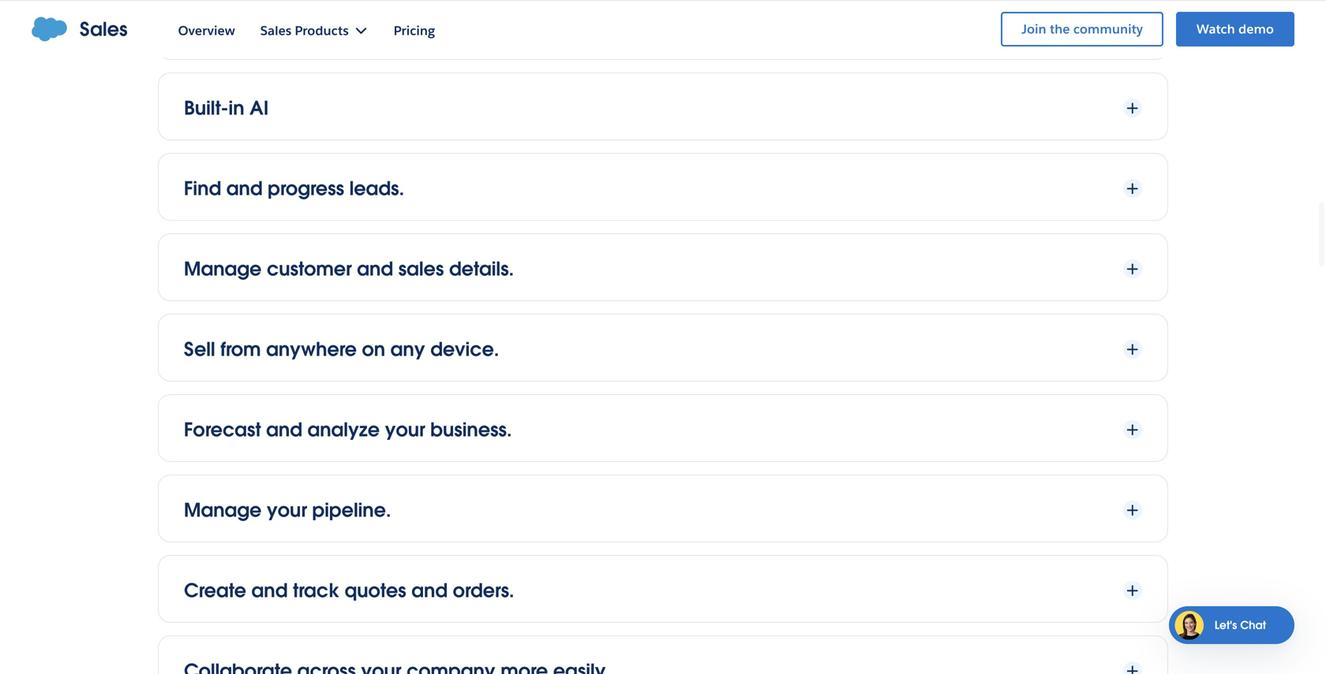 Task type: describe. For each thing, give the bounding box(es) containing it.
chat
[[1240, 619, 1266, 633]]

sales link
[[32, 17, 128, 42]]

us
[[995, 12, 1008, 26]]

3 cell from the left
[[854, 0, 999, 40]]

sales
[[80, 17, 128, 41]]

7253
[[970, 31, 997, 45]]

premier
[[197, 12, 237, 26]]

success
[[240, 12, 279, 26]]

salesforce context menu utility navigation
[[988, 10, 1295, 48]]

1 cell from the left
[[565, 0, 710, 40]]

not included image
[[433, 11, 552, 27]]

let's chat
[[1215, 619, 1266, 633]]

included image
[[1011, 11, 1130, 27]]

contact
[[952, 12, 992, 26]]

let's chat button
[[1169, 607, 1295, 645]]

3333
[[1000, 31, 1027, 45]]



Task type: locate. For each thing, give the bounding box(es) containing it.
contact us link
[[952, 12, 1008, 26]]

site tools navigation
[[905, 9, 1295, 54]]

plan
[[282, 12, 305, 26]]

00800
[[934, 31, 967, 45]]

premier success plan
[[197, 12, 305, 26]]

cell
[[565, 0, 710, 40], [710, 0, 854, 40], [854, 0, 999, 40]]

2 cell from the left
[[710, 0, 854, 40]]

premier success plan row
[[184, 0, 1142, 40]]

contact us 00800 7253 3333
[[934, 12, 1027, 45]]

let's
[[1215, 619, 1237, 633]]



Task type: vqa. For each thing, say whether or not it's contained in the screenshot.
the All
no



